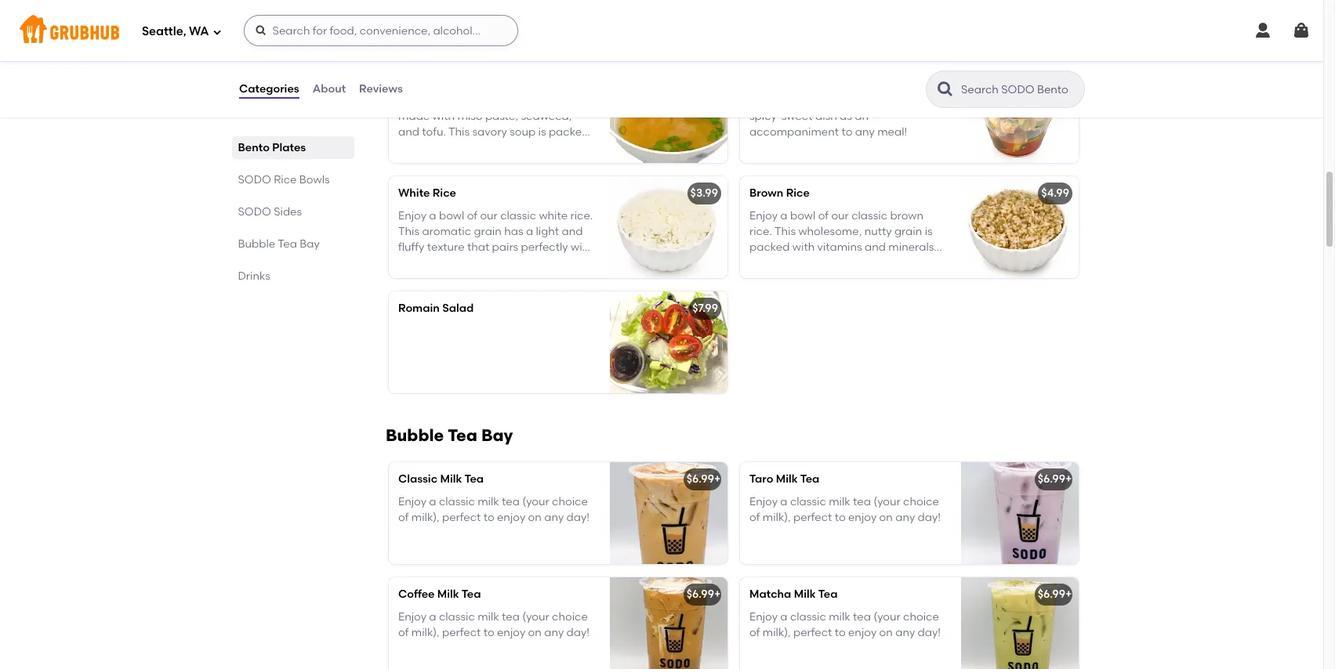 Task type: vqa. For each thing, say whether or not it's contained in the screenshot.
Save Time And Money image
no



Task type: describe. For each thing, give the bounding box(es) containing it.
to inside enjoy a traditional japanese soup made with miso paste, seaweed, and tofu. this savory soup is packed with flavor and sure to please any palate.
[[505, 142, 516, 155]]

enjoy for taro milk tea
[[750, 495, 778, 509]]

classic for classic milk tea
[[439, 495, 475, 509]]

choice for matcha milk tea
[[904, 611, 940, 624]]

milk for classic milk tea
[[478, 495, 500, 509]]

white rice image
[[610, 177, 728, 279]]

korean
[[799, 94, 837, 107]]

to for matcha milk tea
[[835, 627, 846, 640]]

please
[[519, 142, 554, 155]]

to for taro milk tea
[[835, 511, 846, 525]]

(your for coffee milk tea
[[523, 611, 550, 624]]

drinks
[[238, 270, 271, 283]]

enjoy for classic milk tea
[[497, 511, 526, 525]]

bento
[[238, 141, 270, 155]]

0 vertical spatial and
[[399, 126, 420, 139]]

1 horizontal spatial bubble
[[386, 426, 444, 446]]

categories
[[239, 82, 299, 96]]

to inside a classic korean side dish. enjoy this spicy-sweet dish as an accompaniment to any meal!
[[842, 126, 853, 139]]

milk for matcha milk tea
[[829, 611, 851, 624]]

romain salad
[[399, 302, 474, 316]]

$6.99 + for matcha milk tea
[[1038, 589, 1073, 602]]

a for miso
[[429, 94, 437, 107]]

on for coffee milk tea
[[528, 627, 542, 640]]

$3.99 for enjoy a traditional japanese soup made with miso paste, seaweed, and tofu. this savory soup is packed with flavor and sure to please any palate.
[[691, 72, 719, 85]]

tea for taro milk tea
[[801, 473, 820, 487]]

2 horizontal spatial svg image
[[1293, 21, 1312, 40]]

coffee milk tea
[[399, 589, 481, 602]]

seattle, wa
[[142, 24, 209, 38]]

palate.
[[399, 158, 436, 171]]

miso
[[458, 110, 483, 123]]

(your for matcha milk tea
[[874, 611, 901, 624]]

perfect for classic milk tea
[[442, 511, 481, 525]]

day! for taro milk tea
[[918, 511, 941, 525]]

sodo for sodo sides
[[238, 206, 272, 219]]

reviews
[[359, 82, 403, 96]]

1 horizontal spatial bubble tea bay
[[386, 426, 513, 446]]

1 vertical spatial with
[[399, 142, 421, 155]]

$6.99 for coffee milk tea
[[687, 589, 715, 602]]

0 vertical spatial with
[[433, 110, 455, 123]]

bento plates tab
[[238, 140, 348, 156]]

classic for coffee milk tea
[[439, 611, 475, 624]]

enjoy for coffee milk tea
[[399, 611, 427, 624]]

bay inside tab
[[300, 238, 320, 251]]

reviews button
[[359, 61, 404, 118]]

a for matcha
[[781, 611, 788, 624]]

kimchi
[[810, 72, 847, 85]]

coffee
[[399, 589, 435, 602]]

any for coffee milk tea
[[545, 627, 564, 640]]

sure
[[480, 142, 502, 155]]

any inside enjoy a traditional japanese soup made with miso paste, seaweed, and tofu. this savory soup is packed with flavor and sure to please any palate.
[[557, 142, 576, 155]]

enjoy for matcha milk tea
[[750, 611, 778, 624]]

japanese
[[497, 94, 551, 107]]

rice for brown
[[787, 187, 810, 200]]

choice for taro milk tea
[[904, 495, 940, 509]]

$6.99 for matcha milk tea
[[1038, 589, 1066, 602]]

cucumber
[[750, 72, 807, 85]]

day! for matcha milk tea
[[918, 627, 941, 640]]

brown rice image
[[962, 177, 1079, 279]]

is
[[539, 126, 546, 139]]

tea inside tab
[[278, 238, 298, 251]]

cucumber kimchi
[[750, 72, 847, 85]]

$6.99 + for coffee milk tea
[[687, 589, 721, 602]]

traditional
[[439, 94, 495, 107]]

classic milk tea
[[399, 473, 484, 487]]

enjoy for miso soup
[[399, 94, 427, 107]]

soup
[[426, 72, 454, 85]]

any for classic milk tea
[[545, 511, 564, 525]]

dish.
[[864, 94, 889, 107]]

search icon image
[[937, 80, 956, 99]]

to for classic milk tea
[[484, 511, 495, 525]]

enjoy for matcha milk tea
[[849, 627, 877, 640]]

sodo for sodo rice bowls
[[238, 173, 272, 187]]

enjoy a classic milk tea (your choice of milk), perfect to enjoy on any day! for matcha milk tea
[[750, 611, 941, 640]]

tea for matcha milk tea
[[819, 589, 838, 602]]

as
[[840, 110, 853, 123]]

spicy-
[[750, 110, 782, 123]]

a classic korean side dish. enjoy this spicy-sweet dish as an accompaniment to any meal!
[[750, 94, 941, 139]]

romain salad image
[[610, 292, 728, 394]]

1 vertical spatial bay
[[482, 426, 513, 446]]

about button
[[312, 61, 347, 118]]

brown rice
[[750, 187, 810, 200]]

enjoy a traditional japanese soup made with miso paste, seaweed, and tofu. this savory soup is packed with flavor and sure to please any palate.
[[399, 94, 589, 171]]

salad
[[443, 302, 474, 316]]

+ for taro milk tea
[[1066, 473, 1073, 487]]

$6.99 + for taro milk tea
[[1038, 473, 1073, 487]]

classic
[[399, 473, 438, 487]]

tea for matcha milk tea
[[854, 611, 872, 624]]

on for taro milk tea
[[880, 511, 893, 525]]

bowls
[[300, 173, 330, 187]]

cucumber kimchi image
[[962, 61, 1079, 163]]

$7.99
[[693, 302, 719, 316]]

milk for taro milk tea
[[829, 495, 851, 509]]

$3.99 for a classic korean side dish. enjoy this spicy-sweet dish as an accompaniment to any meal!
[[1042, 72, 1070, 85]]

matcha
[[750, 589, 792, 602]]

brown
[[750, 187, 784, 200]]

seaweed,
[[521, 110, 572, 123]]

any inside a classic korean side dish. enjoy this spicy-sweet dish as an accompaniment to any meal!
[[856, 126, 875, 139]]

about
[[313, 82, 346, 96]]

of for matcha milk tea
[[750, 627, 760, 640]]

milk), for coffee
[[412, 627, 440, 640]]

plates
[[273, 141, 306, 155]]

choice for coffee milk tea
[[552, 611, 588, 624]]

enjoy inside a classic korean side dish. enjoy this spicy-sweet dish as an accompaniment to any meal!
[[891, 94, 920, 107]]

svg image
[[255, 24, 267, 37]]

enjoy for classic milk tea
[[399, 495, 427, 509]]

(your for taro milk tea
[[874, 495, 901, 509]]



Task type: locate. For each thing, give the bounding box(es) containing it.
$6.99 for classic milk tea
[[687, 473, 715, 487]]

a down taro milk tea
[[781, 495, 788, 509]]

bento plates
[[238, 141, 306, 155]]

a down coffee milk tea
[[429, 611, 437, 624]]

milk right taro at the bottom right of the page
[[776, 473, 798, 487]]

tea for taro milk tea
[[854, 495, 872, 509]]

sodo
[[238, 173, 272, 187], [238, 206, 272, 219]]

sodo inside sodo sides tab
[[238, 206, 272, 219]]

a
[[750, 94, 758, 107]]

0 horizontal spatial rice
[[274, 173, 297, 187]]

a for taro
[[781, 495, 788, 509]]

made
[[399, 110, 430, 123]]

soup left is
[[510, 126, 536, 139]]

milk for coffee milk tea
[[478, 611, 500, 624]]

enjoy
[[399, 94, 427, 107], [891, 94, 920, 107], [399, 495, 427, 509], [750, 495, 778, 509], [399, 611, 427, 624], [750, 611, 778, 624]]

perfect for taro milk tea
[[794, 511, 833, 525]]

of down coffee
[[399, 627, 409, 640]]

0 horizontal spatial bubble tea bay
[[238, 238, 320, 251]]

of down classic
[[399, 511, 409, 525]]

to
[[842, 126, 853, 139], [505, 142, 516, 155], [484, 511, 495, 525], [835, 511, 846, 525], [484, 627, 495, 640], [835, 627, 846, 640]]

tea
[[502, 495, 520, 509], [854, 495, 872, 509], [502, 611, 520, 624], [854, 611, 872, 624]]

tea right matcha
[[819, 589, 838, 602]]

Search SODO Bento search field
[[960, 82, 1080, 97]]

a for classic
[[429, 495, 437, 509]]

bubble up classic
[[386, 426, 444, 446]]

milk
[[478, 495, 500, 509], [829, 495, 851, 509], [478, 611, 500, 624], [829, 611, 851, 624]]

taro milk tea image
[[962, 463, 1079, 565]]

with
[[433, 110, 455, 123], [399, 142, 421, 155]]

enjoy inside enjoy a traditional japanese soup made with miso paste, seaweed, and tofu. this savory soup is packed with flavor and sure to please any palate.
[[399, 94, 427, 107]]

tofu.
[[422, 126, 446, 139]]

0 horizontal spatial with
[[399, 142, 421, 155]]

bubble up drinks
[[238, 238, 276, 251]]

milk), down coffee
[[412, 627, 440, 640]]

and
[[399, 126, 420, 139], [456, 142, 477, 155]]

milk), for taro
[[763, 511, 791, 525]]

perfect down classic milk tea
[[442, 511, 481, 525]]

seattle,
[[142, 24, 186, 38]]

enjoy down matcha
[[750, 611, 778, 624]]

with up tofu.
[[433, 110, 455, 123]]

1 horizontal spatial soup
[[554, 94, 579, 107]]

any for taro milk tea
[[896, 511, 916, 525]]

of for classic milk tea
[[399, 511, 409, 525]]

tea for classic milk tea
[[465, 473, 484, 487]]

enjoy for taro milk tea
[[849, 511, 877, 525]]

drinks tab
[[238, 268, 348, 285]]

a down classic milk tea
[[429, 495, 437, 509]]

matcha milk tea
[[750, 589, 838, 602]]

bubble inside tab
[[238, 238, 276, 251]]

tea down sides
[[278, 238, 298, 251]]

1 horizontal spatial and
[[456, 142, 477, 155]]

main navigation navigation
[[0, 0, 1324, 61]]

rice inside tab
[[274, 173, 297, 187]]

of down taro at the bottom right of the page
[[750, 511, 760, 525]]

rice
[[274, 173, 297, 187], [433, 187, 457, 200], [787, 187, 810, 200]]

milk for coffee
[[438, 589, 459, 602]]

choice
[[552, 495, 588, 509], [904, 495, 940, 509], [552, 611, 588, 624], [904, 611, 940, 624]]

enjoy a classic milk tea (your choice of milk), perfect to enjoy on any day! down taro milk tea
[[750, 495, 941, 525]]

sodo sides
[[238, 206, 303, 219]]

tea right coffee
[[462, 589, 481, 602]]

enjoy
[[497, 511, 526, 525], [849, 511, 877, 525], [497, 627, 526, 640], [849, 627, 877, 640]]

packed
[[549, 126, 589, 139]]

0 vertical spatial bay
[[300, 238, 320, 251]]

+ for matcha milk tea
[[1066, 589, 1073, 602]]

bubble tea bay down sodo sides
[[238, 238, 320, 251]]

accompaniment
[[750, 126, 839, 139]]

+ for coffee milk tea
[[715, 589, 721, 602]]

enjoy up made
[[399, 94, 427, 107]]

tea right classic
[[465, 473, 484, 487]]

sodo rice bowls tab
[[238, 172, 348, 188]]

classic down classic milk tea
[[439, 495, 475, 509]]

any for matcha milk tea
[[896, 627, 916, 640]]

(your
[[523, 495, 550, 509], [874, 495, 901, 509], [523, 611, 550, 624], [874, 611, 901, 624]]

enjoy a classic milk tea (your choice of milk), perfect to enjoy on any day! down coffee milk tea
[[399, 611, 590, 640]]

on
[[528, 511, 542, 525], [880, 511, 893, 525], [528, 627, 542, 640], [880, 627, 893, 640]]

enjoy down classic
[[399, 495, 427, 509]]

classic up spicy-
[[761, 94, 797, 107]]

meal!
[[878, 126, 908, 139]]

classic for matcha milk tea
[[791, 611, 827, 624]]

enjoy a classic milk tea (your choice of milk), perfect to enjoy on any day! down classic milk tea
[[399, 495, 590, 525]]

to for coffee milk tea
[[484, 627, 495, 640]]

tea for coffee milk tea
[[462, 589, 481, 602]]

categories button
[[238, 61, 300, 118]]

$6.99 + for classic milk tea
[[687, 473, 721, 487]]

of
[[399, 511, 409, 525], [750, 511, 760, 525], [399, 627, 409, 640], [750, 627, 760, 640]]

classic for taro milk tea
[[791, 495, 827, 509]]

milk right coffee
[[438, 589, 459, 602]]

a down 'soup'
[[429, 94, 437, 107]]

0 vertical spatial soup
[[554, 94, 579, 107]]

classic down coffee milk tea
[[439, 611, 475, 624]]

$6.99 for taro milk tea
[[1038, 473, 1066, 487]]

on for matcha milk tea
[[880, 627, 893, 640]]

bay
[[300, 238, 320, 251], [482, 426, 513, 446]]

matcha milk tea image
[[962, 578, 1079, 670]]

and down made
[[399, 126, 420, 139]]

milk for taro
[[776, 473, 798, 487]]

a down matcha milk tea
[[781, 611, 788, 624]]

milk), down matcha
[[763, 627, 791, 640]]

miso soup image
[[610, 61, 728, 163]]

bubble tea bay tab
[[238, 236, 348, 253]]

sodo sides tab
[[238, 204, 348, 220]]

miso soup
[[399, 72, 454, 85]]

day!
[[567, 511, 590, 525], [918, 511, 941, 525], [567, 627, 590, 640], [918, 627, 941, 640]]

a inside enjoy a traditional japanese soup made with miso paste, seaweed, and tofu. this savory soup is packed with flavor and sure to please any palate.
[[429, 94, 437, 107]]

any
[[856, 126, 875, 139], [557, 142, 576, 155], [545, 511, 564, 525], [896, 511, 916, 525], [545, 627, 564, 640], [896, 627, 916, 640]]

tea right taro at the bottom right of the page
[[801, 473, 820, 487]]

perfect down matcha milk tea
[[794, 627, 833, 640]]

enjoy a classic milk tea (your choice of milk), perfect to enjoy on any day! down matcha milk tea
[[750, 611, 941, 640]]

soup up seaweed,
[[554, 94, 579, 107]]

2 sodo from the top
[[238, 206, 272, 219]]

sweet
[[782, 110, 813, 123]]

of for coffee milk tea
[[399, 627, 409, 640]]

1 horizontal spatial svg image
[[1254, 21, 1273, 40]]

enjoy for coffee milk tea
[[497, 627, 526, 640]]

sodo rice bowls
[[238, 173, 330, 187]]

bubble tea bay
[[238, 238, 320, 251], [386, 426, 513, 446]]

wa
[[189, 24, 209, 38]]

bay up classic milk tea
[[482, 426, 513, 446]]

romain
[[399, 302, 440, 316]]

classic
[[761, 94, 797, 107], [439, 495, 475, 509], [791, 495, 827, 509], [439, 611, 475, 624], [791, 611, 827, 624]]

sodo left sides
[[238, 206, 272, 219]]

milk), down classic
[[412, 511, 440, 525]]

enjoy left this
[[891, 94, 920, 107]]

enjoy a classic milk tea (your choice of milk), perfect to enjoy on any day! for taro milk tea
[[750, 495, 941, 525]]

tea for coffee milk tea
[[502, 611, 520, 624]]

enjoy down coffee
[[399, 611, 427, 624]]

savory
[[473, 126, 507, 139]]

of for taro milk tea
[[750, 511, 760, 525]]

classic milk tea image
[[610, 463, 728, 565]]

milk for classic
[[440, 473, 462, 487]]

1 vertical spatial sodo
[[238, 206, 272, 219]]

enjoy a classic milk tea (your choice of milk), perfect to enjoy on any day!
[[399, 495, 590, 525], [750, 495, 941, 525], [399, 611, 590, 640], [750, 611, 941, 640]]

with up palate.
[[399, 142, 421, 155]]

day! for classic milk tea
[[567, 511, 590, 525]]

Search for food, convenience, alcohol... search field
[[244, 15, 518, 46]]

1 horizontal spatial rice
[[433, 187, 457, 200]]

taro
[[750, 473, 774, 487]]

this
[[922, 94, 941, 107]]

this
[[449, 126, 470, 139]]

$6.99 +
[[687, 473, 721, 487], [1038, 473, 1073, 487], [687, 589, 721, 602], [1038, 589, 1073, 602]]

0 horizontal spatial and
[[399, 126, 420, 139]]

classic down taro milk tea
[[791, 495, 827, 509]]

0 vertical spatial bubble
[[238, 238, 276, 251]]

tea
[[278, 238, 298, 251], [448, 426, 478, 446], [465, 473, 484, 487], [801, 473, 820, 487], [462, 589, 481, 602], [819, 589, 838, 602]]

classic inside a classic korean side dish. enjoy this spicy-sweet dish as an accompaniment to any meal!
[[761, 94, 797, 107]]

milk), for classic
[[412, 511, 440, 525]]

0 horizontal spatial bubble
[[238, 238, 276, 251]]

$6.99
[[687, 473, 715, 487], [1038, 473, 1066, 487], [687, 589, 715, 602], [1038, 589, 1066, 602]]

bubble tea bay inside tab
[[238, 238, 320, 251]]

a
[[429, 94, 437, 107], [429, 495, 437, 509], [781, 495, 788, 509], [429, 611, 437, 624], [781, 611, 788, 624]]

(your for classic milk tea
[[523, 495, 550, 509]]

side
[[840, 94, 862, 107]]

perfect for matcha milk tea
[[794, 627, 833, 640]]

coffee milk tea image
[[610, 578, 728, 670]]

milk), for matcha
[[763, 627, 791, 640]]

tea for classic milk tea
[[502, 495, 520, 509]]

milk right matcha
[[794, 589, 816, 602]]

$3.99
[[691, 72, 719, 85], [1042, 72, 1070, 85], [691, 187, 719, 200]]

svg image
[[1254, 21, 1273, 40], [1293, 21, 1312, 40], [212, 27, 222, 36]]

perfect
[[442, 511, 481, 525], [794, 511, 833, 525], [442, 627, 481, 640], [794, 627, 833, 640]]

milk for matcha
[[794, 589, 816, 602]]

sodo down the bento
[[238, 173, 272, 187]]

2 horizontal spatial rice
[[787, 187, 810, 200]]

0 vertical spatial sodo
[[238, 173, 272, 187]]

on for classic milk tea
[[528, 511, 542, 525]]

milk right classic
[[440, 473, 462, 487]]

and down this
[[456, 142, 477, 155]]

+
[[715, 473, 721, 487], [1066, 473, 1073, 487], [715, 589, 721, 602], [1066, 589, 1073, 602]]

miso
[[399, 72, 423, 85]]

classic down matcha milk tea
[[791, 611, 827, 624]]

enjoy a classic milk tea (your choice of milk), perfect to enjoy on any day! for coffee milk tea
[[399, 611, 590, 640]]

a for coffee
[[429, 611, 437, 624]]

perfect down coffee milk tea
[[442, 627, 481, 640]]

an
[[855, 110, 869, 123]]

rice for white
[[433, 187, 457, 200]]

bubble tea bay up classic milk tea
[[386, 426, 513, 446]]

rice right brown
[[787, 187, 810, 200]]

tea up classic milk tea
[[448, 426, 478, 446]]

rice left the bowls in the top of the page
[[274, 173, 297, 187]]

of down matcha
[[750, 627, 760, 640]]

milk), down taro milk tea
[[763, 511, 791, 525]]

day! for coffee milk tea
[[567, 627, 590, 640]]

0 vertical spatial bubble tea bay
[[238, 238, 320, 251]]

bubble
[[238, 238, 276, 251], [386, 426, 444, 446]]

dish
[[816, 110, 838, 123]]

rice right white
[[433, 187, 457, 200]]

1 vertical spatial bubble
[[386, 426, 444, 446]]

white
[[399, 187, 430, 200]]

0 horizontal spatial soup
[[510, 126, 536, 139]]

milk),
[[412, 511, 440, 525], [763, 511, 791, 525], [412, 627, 440, 640], [763, 627, 791, 640]]

1 vertical spatial and
[[456, 142, 477, 155]]

sodo inside sodo rice bowls tab
[[238, 173, 272, 187]]

0 horizontal spatial bay
[[300, 238, 320, 251]]

taro milk tea
[[750, 473, 820, 487]]

1 horizontal spatial bay
[[482, 426, 513, 446]]

choice for classic milk tea
[[552, 495, 588, 509]]

enjoy down taro at the bottom right of the page
[[750, 495, 778, 509]]

milk
[[440, 473, 462, 487], [776, 473, 798, 487], [438, 589, 459, 602], [794, 589, 816, 602]]

1 horizontal spatial with
[[433, 110, 455, 123]]

soup
[[554, 94, 579, 107], [510, 126, 536, 139]]

1 sodo from the top
[[238, 173, 272, 187]]

perfect down taro milk tea
[[794, 511, 833, 525]]

0 horizontal spatial svg image
[[212, 27, 222, 36]]

perfect for coffee milk tea
[[442, 627, 481, 640]]

1 vertical spatial soup
[[510, 126, 536, 139]]

+ for classic milk tea
[[715, 473, 721, 487]]

$4.99
[[1042, 187, 1070, 200]]

bay up the drinks tab
[[300, 238, 320, 251]]

sides
[[274, 206, 303, 219]]

white rice
[[399, 187, 457, 200]]

enjoy a classic milk tea (your choice of milk), perfect to enjoy on any day! for classic milk tea
[[399, 495, 590, 525]]

flavor
[[423, 142, 453, 155]]

1 vertical spatial bubble tea bay
[[386, 426, 513, 446]]

paste,
[[486, 110, 519, 123]]



